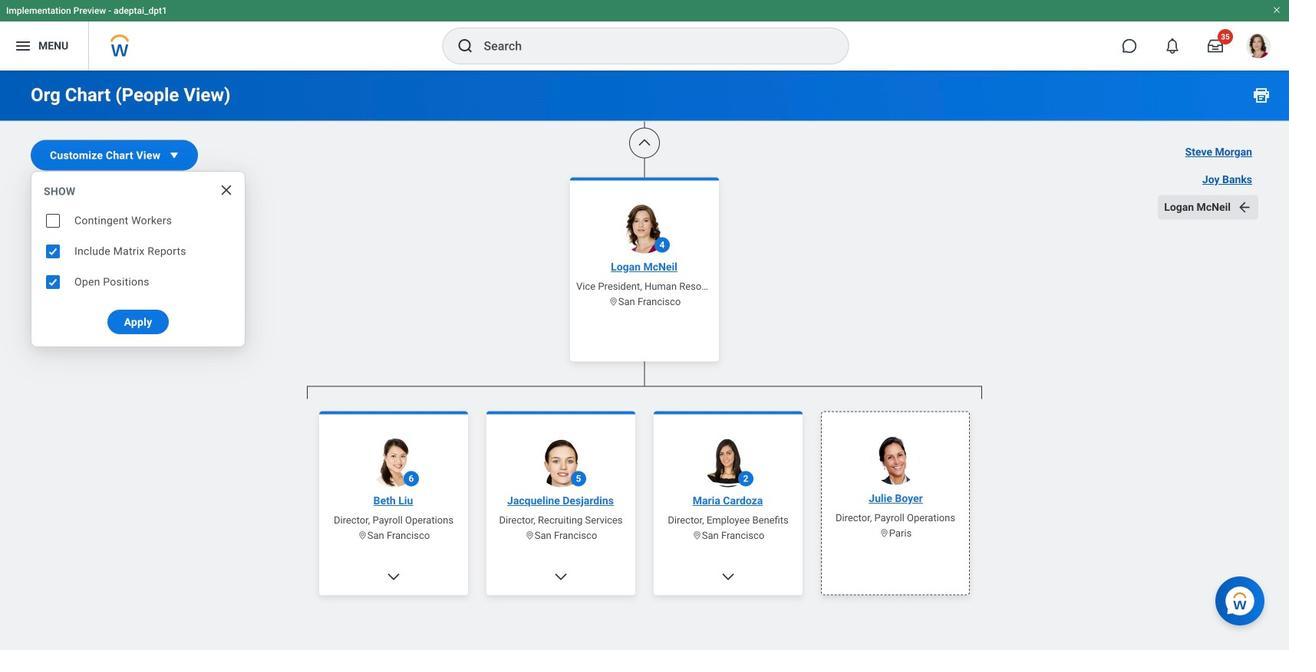 Task type: locate. For each thing, give the bounding box(es) containing it.
banner
[[0, 0, 1289, 71]]

Search Workday  search field
[[484, 29, 817, 63]]

1 horizontal spatial chevron down image
[[553, 570, 569, 585]]

main content
[[0, 0, 1289, 651]]

dialog
[[31, 171, 246, 348]]

location image
[[879, 529, 889, 539], [358, 531, 367, 541], [525, 531, 535, 541], [692, 531, 702, 541]]

caret down image
[[167, 148, 182, 163]]

chevron down image
[[386, 570, 401, 585], [553, 570, 569, 585]]

notifications large image
[[1165, 38, 1181, 54]]

arrow left image
[[1237, 200, 1253, 215]]

0 horizontal spatial chevron down image
[[386, 570, 401, 585]]

location image
[[608, 297, 618, 307]]

chevron up image
[[637, 135, 652, 151]]

chevron down image
[[721, 570, 736, 585]]



Task type: describe. For each thing, give the bounding box(es) containing it.
2 chevron down image from the left
[[553, 570, 569, 585]]

search image
[[456, 37, 475, 55]]

logan mcneil, logan mcneil, 4 direct reports element
[[307, 400, 982, 651]]

1 chevron down image from the left
[[386, 570, 401, 585]]

profile logan mcneil image
[[1247, 34, 1271, 61]]

justify image
[[14, 37, 32, 55]]

x image
[[219, 183, 234, 198]]

print org chart image
[[1253, 86, 1271, 104]]

close environment banner image
[[1273, 5, 1282, 15]]

inbox large image
[[1208, 38, 1223, 54]]



Task type: vqa. For each thing, say whether or not it's contained in the screenshot.
chevron down image
yes



